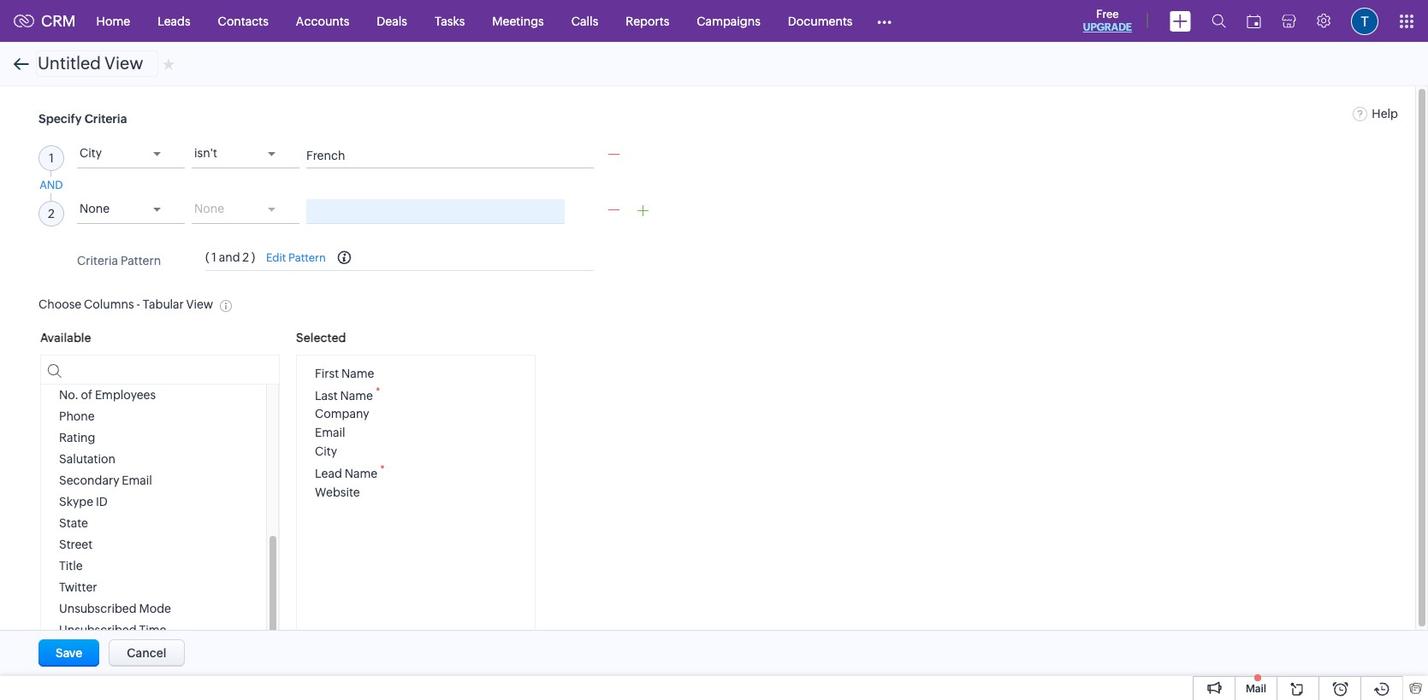 Task type: locate. For each thing, give the bounding box(es) containing it.
name
[[341, 367, 374, 380], [340, 389, 373, 402], [345, 467, 377, 481]]

company email city lead name *
[[315, 408, 385, 481]]

-
[[136, 298, 140, 312]]

mark as favorite image
[[162, 57, 174, 71]]

* inside 'company email city lead name *'
[[380, 464, 385, 476]]

upgrade
[[1083, 21, 1132, 33]]

title
[[59, 559, 83, 573]]

None text field
[[306, 141, 594, 169], [306, 199, 565, 224], [306, 141, 594, 169], [306, 199, 565, 224]]

unsubscribed up code
[[59, 624, 137, 637]]

2 vertical spatial name
[[345, 467, 377, 481]]

edit pattern link
[[266, 251, 326, 264]]

0 vertical spatial criteria
[[84, 112, 127, 126]]

criteria
[[84, 112, 127, 126], [77, 254, 118, 268]]

name up company
[[340, 389, 373, 402]]

city
[[80, 146, 102, 160], [315, 445, 337, 459]]

contacts link
[[204, 0, 282, 41]]

criteria pattern
[[77, 254, 161, 268]]

* right last
[[376, 386, 380, 398]]

none up criteria pattern
[[80, 202, 110, 216]]

documents link
[[774, 0, 866, 41]]

1 horizontal spatial email
[[315, 426, 345, 440]]

none up (
[[194, 202, 224, 216]]

1
[[211, 251, 216, 265]]

0 horizontal spatial none
[[80, 202, 110, 216]]

meetings link
[[479, 0, 558, 41]]

email down company
[[315, 426, 345, 440]]

name up website
[[345, 467, 377, 481]]

no. of employees phone rating salutation secondary email skype id state street title twitter unsubscribed mode unsubscribed time zip code
[[59, 388, 171, 659]]

none field for none
[[192, 197, 299, 224]]

free
[[1096, 8, 1119, 21]]

tabular
[[143, 298, 184, 312]]

name right first
[[341, 367, 374, 380]]

)
[[252, 251, 255, 265]]

1 unsubscribed from the top
[[59, 602, 137, 616]]

documents
[[788, 14, 853, 28]]

1 vertical spatial email
[[122, 474, 152, 487]]

None button
[[109, 640, 184, 667]]

criteria up city field at top
[[84, 112, 127, 126]]

help
[[1372, 107, 1398, 121]]

1 vertical spatial city
[[315, 445, 337, 459]]

pattern
[[288, 251, 326, 264], [121, 254, 161, 268]]

None submit
[[39, 640, 100, 667]]

1 horizontal spatial pattern
[[288, 251, 326, 264]]

and
[[219, 251, 240, 265]]

0 horizontal spatial city
[[80, 146, 102, 160]]

street
[[59, 538, 92, 552]]

campaigns link
[[683, 0, 774, 41]]

1 vertical spatial unsubscribed
[[59, 624, 137, 637]]

twitter
[[59, 581, 97, 594]]

specify
[[39, 112, 82, 126]]

deals link
[[363, 0, 421, 41]]

0 horizontal spatial pattern
[[121, 254, 161, 268]]

criteria up columns
[[77, 254, 118, 268]]

criteria inside help specify criteria
[[84, 112, 127, 126]]

email
[[315, 426, 345, 440], [122, 474, 152, 487]]

lead
[[315, 467, 342, 481]]

pattern up -
[[121, 254, 161, 268]]

no.
[[59, 388, 79, 402]]

none field for city
[[192, 141, 299, 169]]

1 horizontal spatial none
[[194, 202, 224, 216]]

None field
[[77, 141, 185, 169]]

1 vertical spatial criteria
[[77, 254, 118, 268]]

rating
[[59, 431, 95, 445]]

*
[[376, 386, 380, 398], [380, 464, 385, 476]]

first name last name *
[[315, 367, 380, 402]]

city down specify
[[80, 146, 102, 160]]

None field
[[192, 141, 299, 169], [77, 197, 185, 224], [192, 197, 299, 224]]

1 vertical spatial *
[[380, 464, 385, 476]]

1 none from the left
[[80, 202, 110, 216]]

Other Modules field
[[866, 7, 903, 35]]

0 horizontal spatial email
[[122, 474, 152, 487]]

2
[[242, 251, 249, 265]]

reports
[[626, 14, 669, 28]]

mode
[[139, 602, 171, 616]]

code
[[79, 645, 110, 659]]

0 vertical spatial email
[[315, 426, 345, 440]]

home link
[[83, 0, 144, 41]]

tasks
[[435, 14, 465, 28]]

0 vertical spatial city
[[80, 146, 102, 160]]

0 vertical spatial name
[[341, 367, 374, 380]]

accounts link
[[282, 0, 363, 41]]

pattern right edit
[[288, 251, 326, 264]]

free upgrade
[[1083, 8, 1132, 33]]

unsubscribed down twitter
[[59, 602, 137, 616]]

columns
[[84, 298, 134, 312]]

contacts
[[218, 14, 269, 28]]

unsubscribed
[[59, 602, 137, 616], [59, 624, 137, 637]]

* right lead on the left bottom of the page
[[380, 464, 385, 476]]

0 vertical spatial unsubscribed
[[59, 602, 137, 616]]

0 vertical spatial *
[[376, 386, 380, 398]]

none
[[80, 202, 110, 216], [194, 202, 224, 216]]

last
[[315, 389, 338, 402]]

city up lead on the left bottom of the page
[[315, 445, 337, 459]]

None text field
[[36, 50, 158, 77], [41, 356, 279, 385], [36, 50, 158, 77], [41, 356, 279, 385]]

1 horizontal spatial city
[[315, 445, 337, 459]]

email right secondary
[[122, 474, 152, 487]]

selected
[[296, 331, 346, 345]]

pattern for criteria pattern
[[121, 254, 161, 268]]

accounts
[[296, 14, 349, 28]]

* inside "first name last name *"
[[376, 386, 380, 398]]

help link
[[1353, 107, 1398, 121]]

none field containing isn't
[[192, 141, 299, 169]]



Task type: vqa. For each thing, say whether or not it's contained in the screenshot.
the leftmost Status
no



Task type: describe. For each thing, give the bounding box(es) containing it.
calls link
[[558, 0, 612, 41]]

and
[[40, 179, 63, 192]]

1 vertical spatial name
[[340, 389, 373, 402]]

leads
[[158, 14, 190, 28]]

create menu element
[[1159, 0, 1201, 41]]

city inside city field
[[80, 146, 102, 160]]

of
[[81, 388, 92, 402]]

calendar image
[[1247, 14, 1261, 28]]

first
[[315, 367, 339, 380]]

leads link
[[144, 0, 204, 41]]

reports link
[[612, 0, 683, 41]]

2 none from the left
[[194, 202, 224, 216]]

edit
[[266, 251, 286, 264]]

salutation
[[59, 452, 116, 466]]

skype
[[59, 495, 93, 509]]

mail
[[1246, 684, 1266, 696]]

city inside 'company email city lead name *'
[[315, 445, 337, 459]]

email inside 'company email city lead name *'
[[315, 426, 345, 440]]

campaigns
[[697, 14, 761, 28]]

employees
[[95, 388, 156, 402]]

choose columns - tabular view
[[39, 298, 213, 312]]

view
[[186, 298, 213, 312]]

2 unsubscribed from the top
[[59, 624, 137, 637]]

phone
[[59, 410, 95, 423]]

isn't
[[194, 146, 217, 160]]

id
[[96, 495, 108, 509]]

company
[[315, 408, 369, 421]]

search element
[[1201, 0, 1236, 42]]

calls
[[571, 14, 598, 28]]

deals
[[377, 14, 407, 28]]

search image
[[1212, 14, 1226, 28]]

available
[[40, 331, 91, 345]]

state
[[59, 517, 88, 530]]

create menu image
[[1170, 11, 1191, 31]]

crm
[[41, 12, 76, 30]]

profile element
[[1341, 0, 1389, 41]]

pattern for edit pattern
[[288, 251, 326, 264]]

(
[[205, 251, 209, 265]]

name inside 'company email city lead name *'
[[345, 467, 377, 481]]

tasks link
[[421, 0, 479, 41]]

meetings
[[492, 14, 544, 28]]

choose
[[39, 298, 81, 312]]

secondary
[[59, 474, 119, 487]]

help specify criteria
[[39, 107, 1398, 126]]

edit pattern
[[266, 251, 326, 264]]

email inside no. of employees phone rating salutation secondary email skype id state street title twitter unsubscribed mode unsubscribed time zip code
[[122, 474, 152, 487]]

( 1 and 2 )
[[205, 251, 255, 265]]

zip
[[59, 645, 77, 659]]

home
[[96, 14, 130, 28]]

time
[[139, 624, 166, 637]]

profile image
[[1351, 7, 1378, 35]]

website
[[315, 486, 360, 500]]

crm link
[[14, 12, 76, 30]]



